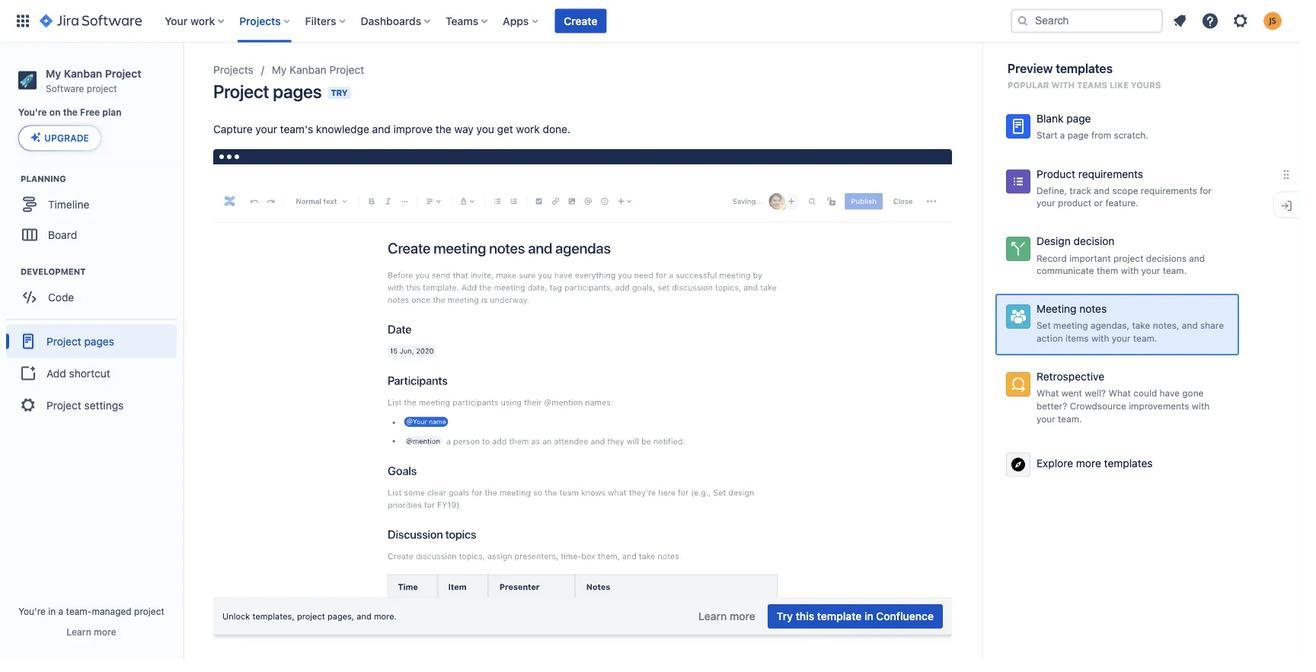 Task type: describe. For each thing, give the bounding box(es) containing it.
0 vertical spatial requirements
[[1079, 167, 1144, 180]]

projects for "projects" dropdown button
[[239, 14, 281, 27]]

with inside "design decision record important project decisions and communicate them with your team."
[[1121, 265, 1139, 276]]

help image
[[1202, 12, 1220, 30]]

capture
[[213, 123, 253, 136]]

your left team's
[[256, 123, 277, 136]]

1 horizontal spatial more
[[730, 611, 756, 623]]

templates inside "preview templates popular with teams like yours"
[[1056, 61, 1113, 76]]

scratch.
[[1114, 130, 1149, 141]]

project pages link
[[6, 325, 177, 358]]

product requirements define, track and scope requirements for your product or feature.
[[1037, 167, 1212, 208]]

0 horizontal spatial in
[[48, 606, 56, 617]]

shortcut
[[69, 367, 110, 380]]

templates,
[[253, 612, 295, 622]]

your profile and settings image
[[1264, 12, 1282, 30]]

planning
[[21, 174, 66, 184]]

planning image
[[2, 169, 21, 188]]

apps button
[[498, 9, 544, 33]]

filters
[[305, 14, 336, 27]]

have
[[1160, 388, 1180, 399]]

retrospective what went well? what could have gone better? crowdsource improvements with your team.
[[1037, 371, 1210, 424]]

and inside meeting notes set meeting agendas, take notes, and share action items with your team.
[[1182, 321, 1198, 331]]

2 vertical spatial more
[[94, 627, 116, 638]]

and for improve
[[372, 123, 391, 136]]

planning group
[[8, 172, 182, 255]]

decisions
[[1147, 253, 1187, 263]]

settings
[[84, 399, 124, 412]]

went
[[1062, 388, 1083, 399]]

well?
[[1085, 388, 1106, 399]]

notes
[[1080, 303, 1107, 315]]

try
[[777, 611, 793, 623]]

done.
[[543, 123, 571, 136]]

unlock
[[222, 612, 250, 622]]

track
[[1070, 185, 1092, 196]]

sidebar navigation image
[[166, 61, 200, 91]]

take
[[1133, 321, 1151, 331]]

crowdsource
[[1070, 401, 1127, 412]]

knowledge
[[316, 123, 369, 136]]

explore more templates button
[[996, 442, 1240, 488]]

add shortcut button
[[6, 358, 177, 389]]

work inside your work popup button
[[190, 14, 215, 27]]

dashboards
[[361, 14, 421, 27]]

gone
[[1183, 388, 1204, 399]]

timeline link
[[8, 189, 175, 220]]

team-
[[66, 606, 92, 617]]

my kanban project link
[[272, 61, 364, 79]]

0 horizontal spatial learn more button
[[67, 626, 116, 638]]

my for my kanban project
[[272, 64, 287, 76]]

meeting notes image
[[1010, 308, 1028, 326]]

communicate
[[1037, 265, 1095, 276]]

better?
[[1037, 401, 1068, 412]]

pages,
[[328, 612, 354, 622]]

1 horizontal spatial learn
[[699, 611, 727, 623]]

pages inside project pages link
[[84, 335, 114, 348]]

kanban for my kanban project software project
[[64, 67, 102, 80]]

project down add on the left bottom of the page
[[46, 399, 81, 412]]

0 horizontal spatial learn
[[67, 627, 91, 638]]

blank page start a page from scratch.
[[1037, 112, 1149, 141]]

1 horizontal spatial learn more button
[[690, 605, 765, 629]]

your inside "design decision record important project decisions and communicate them with your team."
[[1142, 265, 1161, 276]]

1 vertical spatial learn more
[[67, 627, 116, 638]]

project down projects link
[[213, 81, 269, 102]]

you're in a team-managed project
[[18, 606, 164, 617]]

more image
[[1010, 456, 1028, 474]]

software
[[46, 83, 84, 94]]

1 horizontal spatial learn more
[[699, 611, 756, 623]]

Search field
[[1011, 9, 1163, 33]]

project left pages,
[[297, 612, 325, 622]]

you
[[477, 123, 494, 136]]

try this template in confluence
[[777, 611, 934, 623]]

define,
[[1037, 185, 1067, 196]]

record
[[1037, 253, 1067, 263]]

project settings link
[[6, 389, 177, 422]]

teams
[[1077, 80, 1108, 90]]

1 vertical spatial page
[[1068, 130, 1089, 141]]

yours
[[1131, 80, 1162, 90]]

more inside button
[[1077, 457, 1102, 470]]

my kanban project
[[272, 64, 364, 76]]

team's
[[280, 123, 313, 136]]

project settings
[[46, 399, 124, 412]]

unlock templates, project pages, and more.
[[222, 612, 397, 622]]

meeting
[[1037, 303, 1077, 315]]

2 what from the left
[[1109, 388, 1131, 399]]

your work
[[165, 14, 215, 27]]

timeline
[[48, 198, 89, 211]]

add shortcut
[[46, 367, 110, 380]]

way
[[454, 123, 474, 136]]

start
[[1037, 130, 1058, 141]]

get
[[497, 123, 513, 136]]

0 horizontal spatial a
[[58, 606, 63, 617]]

items
[[1066, 333, 1089, 344]]

retrospective
[[1037, 371, 1105, 383]]

improve
[[394, 123, 433, 136]]

teams button
[[441, 9, 494, 33]]

1 vertical spatial requirements
[[1141, 185, 1198, 196]]

[object object] confluence template image
[[213, 165, 952, 660]]

plan
[[102, 107, 122, 118]]

development image
[[2, 262, 21, 281]]

dashboards button
[[356, 9, 437, 33]]

them
[[1097, 265, 1119, 276]]

development group
[[8, 265, 182, 317]]

my kanban project software project
[[46, 67, 141, 94]]

a inside blank page start a page from scratch.
[[1060, 130, 1065, 141]]

apps
[[503, 14, 529, 27]]

search image
[[1017, 15, 1029, 27]]

edit image
[[152, 331, 171, 350]]

team. for meeting notes
[[1134, 333, 1158, 344]]

board
[[48, 229, 77, 241]]

notifications image
[[1171, 12, 1189, 30]]

improvements
[[1129, 401, 1190, 412]]

your
[[165, 14, 188, 27]]



Task type: locate. For each thing, give the bounding box(es) containing it.
project
[[330, 64, 364, 76], [105, 67, 141, 80], [213, 81, 269, 102], [46, 335, 81, 348], [46, 399, 81, 412]]

page right blank
[[1067, 112, 1091, 125]]

team. down decisions at the right
[[1163, 265, 1187, 276]]

0 horizontal spatial project pages
[[46, 335, 114, 348]]

group
[[6, 319, 177, 427]]

blank image
[[1010, 117, 1028, 136]]

project up add on the left bottom of the page
[[46, 335, 81, 348]]

code link
[[8, 282, 175, 313]]

and right decisions at the right
[[1190, 253, 1205, 263]]

you're on the free plan
[[18, 107, 122, 118]]

pages up add shortcut button
[[84, 335, 114, 348]]

2 you're from the top
[[18, 606, 46, 617]]

project pages down projects link
[[213, 81, 322, 102]]

or
[[1095, 198, 1103, 208]]

projects up projects link
[[239, 14, 281, 27]]

what
[[1037, 388, 1059, 399], [1109, 388, 1131, 399]]

action
[[1037, 333, 1063, 344]]

and left "share"
[[1182, 321, 1198, 331]]

product
[[1037, 167, 1076, 180]]

add
[[46, 367, 66, 380]]

template
[[817, 611, 862, 623]]

learn down "team-"
[[67, 627, 91, 638]]

requirements up scope
[[1079, 167, 1144, 180]]

free
[[80, 107, 100, 118]]

agendas,
[[1091, 321, 1130, 331]]

the left way
[[436, 123, 452, 136]]

project
[[87, 83, 117, 94], [1114, 253, 1144, 263], [134, 606, 164, 617], [297, 612, 325, 622]]

your down define,
[[1037, 198, 1056, 208]]

2 horizontal spatial team.
[[1163, 265, 1187, 276]]

group containing project pages
[[6, 319, 177, 427]]

product requirements image
[[1010, 172, 1028, 191]]

0 horizontal spatial learn more
[[67, 627, 116, 638]]

kanban inside my kanban project software project
[[64, 67, 102, 80]]

projects right sidebar navigation icon on the left of page
[[213, 64, 254, 76]]

kanban down filters
[[290, 64, 327, 76]]

design
[[1037, 235, 1071, 248]]

with inside "preview templates popular with teams like yours"
[[1052, 80, 1075, 90]]

and left improve
[[372, 123, 391, 136]]

page left from
[[1068, 130, 1089, 141]]

and inside product requirements define, track and scope requirements for your product or feature.
[[1094, 185, 1110, 196]]

with right them
[[1121, 265, 1139, 276]]

0 vertical spatial the
[[63, 107, 78, 118]]

with left teams
[[1052, 80, 1075, 90]]

1 vertical spatial learn
[[67, 627, 91, 638]]

with down agendas,
[[1092, 333, 1110, 344]]

for
[[1200, 185, 1212, 196]]

1 vertical spatial project pages
[[46, 335, 114, 348]]

kanban for my kanban project
[[290, 64, 327, 76]]

your down agendas,
[[1112, 333, 1131, 344]]

preview
[[1008, 61, 1053, 76]]

project right managed
[[134, 606, 164, 617]]

your inside product requirements define, track and scope requirements for your product or feature.
[[1037, 198, 1056, 208]]

templates inside button
[[1105, 457, 1153, 470]]

1 horizontal spatial pages
[[273, 81, 322, 102]]

1 horizontal spatial project pages
[[213, 81, 322, 102]]

share
[[1201, 321, 1224, 331]]

product
[[1058, 198, 1092, 208]]

you're
[[18, 107, 47, 118], [18, 606, 46, 617]]

0 vertical spatial templates
[[1056, 61, 1113, 76]]

you're for you're in a team-managed project
[[18, 606, 46, 617]]

feature.
[[1106, 198, 1139, 208]]

2 vertical spatial team.
[[1058, 414, 1082, 424]]

project up plan
[[105, 67, 141, 80]]

with inside "retrospective what went well? what could have gone better? crowdsource improvements with your team."
[[1192, 401, 1210, 412]]

your work button
[[160, 9, 230, 33]]

1 horizontal spatial team.
[[1134, 333, 1158, 344]]

with inside meeting notes set meeting agendas, take notes, and share action items with your team.
[[1092, 333, 1110, 344]]

projects button
[[235, 9, 296, 33]]

settings image
[[1232, 12, 1250, 30]]

filters button
[[301, 9, 352, 33]]

0 horizontal spatial my
[[46, 67, 61, 80]]

requirements left for
[[1141, 185, 1198, 196]]

1 horizontal spatial kanban
[[290, 64, 327, 76]]

1 vertical spatial you're
[[18, 606, 46, 617]]

0 vertical spatial learn
[[699, 611, 727, 623]]

project inside "design decision record important project decisions and communicate them with your team."
[[1114, 253, 1144, 263]]

1 vertical spatial work
[[516, 123, 540, 136]]

with down gone
[[1192, 401, 1210, 412]]

1 vertical spatial pages
[[84, 335, 114, 348]]

what right well?
[[1109, 388, 1131, 399]]

0 vertical spatial pages
[[273, 81, 322, 102]]

team. inside meeting notes set meeting agendas, take notes, and share action items with your team.
[[1134, 333, 1158, 344]]

learn
[[699, 611, 727, 623], [67, 627, 91, 638]]

the right on
[[63, 107, 78, 118]]

in inside button
[[865, 611, 874, 623]]

your inside meeting notes set meeting agendas, take notes, and share action items with your team.
[[1112, 333, 1131, 344]]

you're left "team-"
[[18, 606, 46, 617]]

a left "team-"
[[58, 606, 63, 617]]

create
[[564, 14, 598, 27]]

team. inside "design decision record important project decisions and communicate them with your team."
[[1163, 265, 1187, 276]]

1 vertical spatial more
[[730, 611, 756, 623]]

and for more.
[[357, 612, 372, 622]]

projects inside dropdown button
[[239, 14, 281, 27]]

more
[[1077, 457, 1102, 470], [730, 611, 756, 623], [94, 627, 116, 638]]

your
[[256, 123, 277, 136], [1037, 198, 1056, 208], [1142, 265, 1161, 276], [1112, 333, 1131, 344], [1037, 414, 1056, 424]]

1 what from the left
[[1037, 388, 1059, 399]]

and
[[372, 123, 391, 136], [1094, 185, 1110, 196], [1190, 253, 1205, 263], [1182, 321, 1198, 331], [357, 612, 372, 622]]

more right explore
[[1077, 457, 1102, 470]]

and inside "design decision record important project decisions and communicate them with your team."
[[1190, 253, 1205, 263]]

0 vertical spatial a
[[1060, 130, 1065, 141]]

kanban inside my kanban project link
[[290, 64, 327, 76]]

kanban
[[290, 64, 327, 76], [64, 67, 102, 80]]

appswitcher icon image
[[14, 12, 32, 30]]

learn more down you're in a team-managed project
[[67, 627, 116, 638]]

you're for you're on the free plan
[[18, 107, 47, 118]]

capture your team's knowledge and improve the way you get work done.
[[213, 123, 571, 136]]

my right projects link
[[272, 64, 287, 76]]

upgrade button
[[19, 126, 101, 150]]

work right your
[[190, 14, 215, 27]]

on
[[49, 107, 61, 118]]

retrospective image
[[1010, 376, 1028, 394]]

team. inside "retrospective what went well? what could have gone better? crowdsource improvements with your team."
[[1058, 414, 1082, 424]]

page
[[1067, 112, 1091, 125], [1068, 130, 1089, 141]]

1 horizontal spatial in
[[865, 611, 874, 623]]

explore
[[1037, 457, 1074, 470]]

0 vertical spatial learn more
[[699, 611, 756, 623]]

decision image
[[1010, 240, 1028, 258]]

0 vertical spatial team.
[[1163, 265, 1187, 276]]

requirements
[[1079, 167, 1144, 180], [1141, 185, 1198, 196]]

more left try
[[730, 611, 756, 623]]

primary element
[[9, 0, 1011, 42]]

a right 'start'
[[1060, 130, 1065, 141]]

1 vertical spatial the
[[436, 123, 452, 136]]

notes,
[[1153, 321, 1180, 331]]

1 horizontal spatial what
[[1109, 388, 1131, 399]]

team. for retrospective
[[1058, 414, 1082, 424]]

development
[[21, 267, 86, 276]]

learn more button down you're in a team-managed project
[[67, 626, 116, 638]]

team. down "take"
[[1134, 333, 1158, 344]]

0 vertical spatial project pages
[[213, 81, 322, 102]]

banner
[[0, 0, 1301, 43]]

and for scope
[[1094, 185, 1110, 196]]

your down better?
[[1037, 414, 1056, 424]]

work right the get
[[516, 123, 540, 136]]

pages down my kanban project link
[[273, 81, 322, 102]]

templates
[[1056, 61, 1113, 76], [1105, 457, 1153, 470]]

project pages up add shortcut
[[46, 335, 114, 348]]

teams
[[446, 14, 479, 27]]

projects for projects link
[[213, 64, 254, 76]]

1 horizontal spatial a
[[1060, 130, 1065, 141]]

1 horizontal spatial the
[[436, 123, 452, 136]]

team. down better?
[[1058, 414, 1082, 424]]

and left more.
[[357, 612, 372, 622]]

1 vertical spatial team.
[[1134, 333, 1158, 344]]

0 horizontal spatial team.
[[1058, 414, 1082, 424]]

0 horizontal spatial the
[[63, 107, 78, 118]]

1 you're from the top
[[18, 107, 47, 118]]

with
[[1052, 80, 1075, 90], [1121, 265, 1139, 276], [1092, 333, 1110, 344], [1192, 401, 1210, 412]]

1 vertical spatial templates
[[1105, 457, 1153, 470]]

banner containing your work
[[0, 0, 1301, 43]]

could
[[1134, 388, 1158, 399]]

in
[[48, 606, 56, 617], [865, 611, 874, 623]]

this
[[796, 611, 815, 623]]

learn more left try
[[699, 611, 756, 623]]

1 horizontal spatial work
[[516, 123, 540, 136]]

my for my kanban project software project
[[46, 67, 61, 80]]

in left "team-"
[[48, 606, 56, 617]]

templates up teams
[[1056, 61, 1113, 76]]

0 horizontal spatial more
[[94, 627, 116, 638]]

project up plan
[[87, 83, 117, 94]]

my up software
[[46, 67, 61, 80]]

and up or
[[1094, 185, 1110, 196]]

1 vertical spatial projects
[[213, 64, 254, 76]]

create button
[[555, 9, 607, 33]]

project inside my kanban project software project
[[87, 83, 117, 94]]

your inside "retrospective what went well? what could have gone better? crowdsource improvements with your team."
[[1037, 414, 1056, 424]]

learn more button left try
[[690, 605, 765, 629]]

scope
[[1113, 185, 1139, 196]]

my inside my kanban project software project
[[46, 67, 61, 80]]

projects
[[239, 14, 281, 27], [213, 64, 254, 76]]

learn left try
[[699, 611, 727, 623]]

0 vertical spatial work
[[190, 14, 215, 27]]

more down managed
[[94, 627, 116, 638]]

jira software image
[[40, 12, 142, 30], [40, 12, 142, 30]]

confluence
[[877, 611, 934, 623]]

explore more templates
[[1037, 457, 1153, 470]]

1 horizontal spatial my
[[272, 64, 287, 76]]

in right template at the bottom of the page
[[865, 611, 874, 623]]

you're left on
[[18, 107, 47, 118]]

code
[[48, 291, 74, 304]]

0 horizontal spatial work
[[190, 14, 215, 27]]

0 vertical spatial projects
[[239, 14, 281, 27]]

2 horizontal spatial more
[[1077, 457, 1102, 470]]

project up try
[[330, 64, 364, 76]]

1 vertical spatial a
[[58, 606, 63, 617]]

set
[[1037, 321, 1051, 331]]

learn more
[[699, 611, 756, 623], [67, 627, 116, 638]]

0 horizontal spatial kanban
[[64, 67, 102, 80]]

from
[[1092, 130, 1112, 141]]

0 vertical spatial page
[[1067, 112, 1091, 125]]

upgrade
[[44, 133, 89, 143]]

what up better?
[[1037, 388, 1059, 399]]

project inside my kanban project software project
[[105, 67, 141, 80]]

0 vertical spatial you're
[[18, 107, 47, 118]]

meeting
[[1054, 321, 1088, 331]]

important
[[1070, 253, 1111, 263]]

0 vertical spatial more
[[1077, 457, 1102, 470]]

team.
[[1163, 265, 1187, 276], [1134, 333, 1158, 344], [1058, 414, 1082, 424]]

your down decisions at the right
[[1142, 265, 1161, 276]]

0 horizontal spatial pages
[[84, 335, 114, 348]]

design decision record important project decisions and communicate them with your team.
[[1037, 235, 1205, 276]]

like
[[1110, 80, 1129, 90]]

kanban up software
[[64, 67, 102, 80]]

project up them
[[1114, 253, 1144, 263]]

work
[[190, 14, 215, 27], [516, 123, 540, 136]]

templates down crowdsource
[[1105, 457, 1153, 470]]

learn more button
[[690, 605, 765, 629], [67, 626, 116, 638]]

try this template in confluence button
[[768, 605, 943, 629]]

popular
[[1008, 80, 1050, 90]]

decision
[[1074, 235, 1115, 248]]

blank
[[1037, 112, 1064, 125]]

0 horizontal spatial what
[[1037, 388, 1059, 399]]



Task type: vqa. For each thing, say whether or not it's contained in the screenshot.


